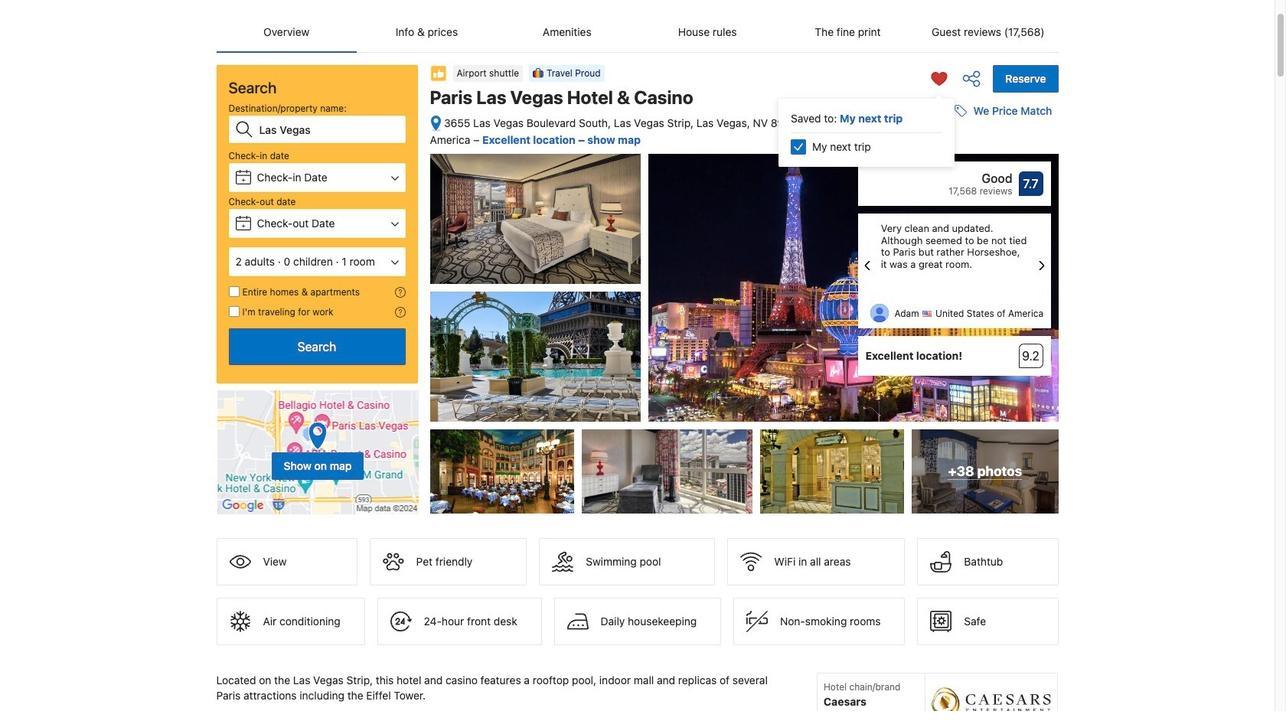 Task type: describe. For each thing, give the bounding box(es) containing it.
click to open map view image
[[430, 115, 441, 132]]

next image
[[1032, 257, 1051, 275]]

caesars entertainment image
[[931, 680, 1051, 711]]

if you select this option, we'll show you popular business travel features like breakfast, wifi and free parking. image
[[395, 307, 405, 318]]

if you select this option, we'll show you popular business travel features like breakfast, wifi and free parking. image
[[395, 307, 405, 318]]

we'll show you stays where you can have the entire place to yourself image
[[395, 287, 405, 298]]

we'll show you stays where you can have the entire place to yourself image
[[395, 287, 405, 298]]



Task type: locate. For each thing, give the bounding box(es) containing it.
scored 9.2 element
[[1019, 344, 1043, 368]]

previous image
[[858, 257, 876, 275]]

section
[[210, 53, 424, 515]]

Where are you going? field
[[253, 116, 405, 143]]



Task type: vqa. For each thing, say whether or not it's contained in the screenshot.
third "Inn" from left
no



